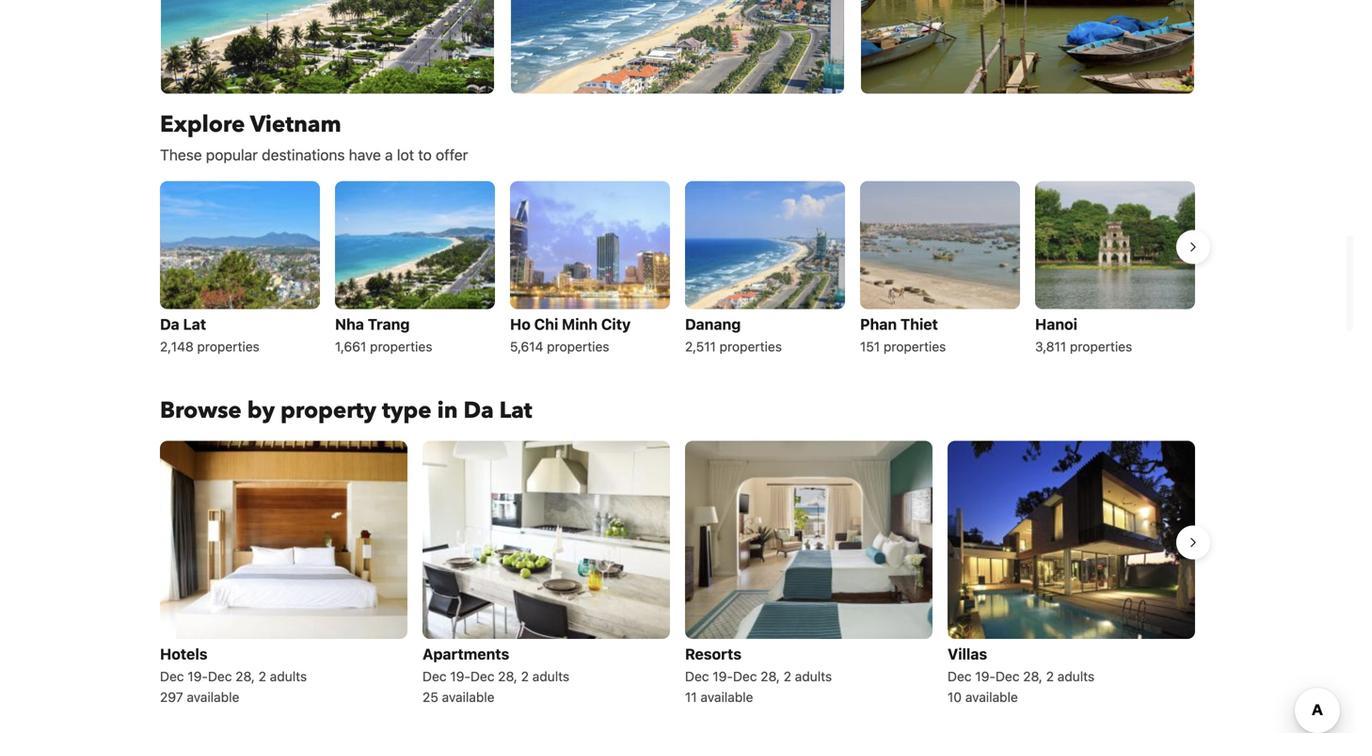 Task type: describe. For each thing, give the bounding box(es) containing it.
destinations
[[262, 146, 345, 164]]

properties inside ho chi minh city 5,614 properties
[[547, 339, 610, 354]]

browse
[[160, 395, 242, 426]]

2 for resorts
[[784, 669, 792, 684]]

ho chi minh city 5,614 properties
[[510, 315, 631, 354]]

7 dec from the left
[[948, 669, 972, 684]]

19- for villas
[[976, 669, 996, 684]]

5,614
[[510, 339, 544, 354]]

2 dec from the left
[[208, 669, 232, 684]]

by
[[247, 395, 275, 426]]

8 dec from the left
[[996, 669, 1020, 684]]

28, for villas
[[1023, 669, 1043, 684]]

da inside da lat 2,148 properties
[[160, 315, 180, 333]]

19- for apartments
[[450, 669, 471, 684]]

2 for hotels
[[259, 669, 266, 684]]

available for hotels
[[187, 689, 239, 705]]

city
[[601, 315, 631, 333]]

28, for hotels
[[236, 669, 255, 684]]

adults for apartments
[[533, 669, 570, 684]]

hotels dec 19-dec 28, 2 adults 297 available
[[160, 645, 307, 705]]

lot
[[397, 146, 414, 164]]

2,511
[[685, 339, 716, 354]]

resorts dec 19-dec 28, 2 adults 11 available
[[685, 645, 832, 705]]

popular
[[206, 146, 258, 164]]

2,148
[[160, 339, 194, 354]]

villas dec 19-dec 28, 2 adults 10 available
[[948, 645, 1095, 705]]

adults for villas
[[1058, 669, 1095, 684]]

available for resorts
[[701, 689, 754, 705]]

1 horizontal spatial lat
[[500, 395, 532, 426]]

da lat 2,148 properties
[[160, 315, 260, 354]]

chi
[[534, 315, 558, 333]]

2 for apartments
[[521, 669, 529, 684]]

region containing hotels
[[145, 434, 1211, 714]]

25
[[423, 689, 438, 705]]

trang
[[368, 315, 410, 333]]

browse by property type in da lat
[[160, 395, 532, 426]]

to
[[418, 146, 432, 164]]

10
[[948, 689, 962, 705]]

region containing da lat
[[145, 174, 1211, 366]]

11
[[685, 689, 697, 705]]

a
[[385, 146, 393, 164]]

vietnam
[[250, 109, 341, 140]]

1,661
[[335, 339, 367, 354]]

properties inside phan thiet 151 properties
[[884, 339, 946, 354]]

2 for villas
[[1046, 669, 1054, 684]]



Task type: locate. For each thing, give the bounding box(es) containing it.
available right 25 on the bottom left of page
[[442, 689, 495, 705]]

properties down trang
[[370, 339, 433, 354]]

resorts
[[685, 645, 742, 663]]

type
[[382, 395, 432, 426]]

thiet
[[901, 315, 938, 333]]

explore vietnam these popular destinations have a lot to offer
[[160, 109, 468, 164]]

0 vertical spatial lat
[[183, 315, 206, 333]]

offer
[[436, 146, 468, 164]]

2 properties from the left
[[370, 339, 433, 354]]

1 19- from the left
[[188, 669, 208, 684]]

3 adults from the left
[[795, 669, 832, 684]]

3,811
[[1036, 339, 1067, 354]]

these
[[160, 146, 202, 164]]

28, inside apartments dec 19-dec 28, 2 adults 25 available
[[498, 669, 518, 684]]

19- down apartments
[[450, 669, 471, 684]]

19-
[[188, 669, 208, 684], [450, 669, 471, 684], [713, 669, 733, 684], [976, 669, 996, 684]]

available right 297
[[187, 689, 239, 705]]

have
[[349, 146, 381, 164]]

phan
[[860, 315, 897, 333]]

2 inside resorts dec 19-dec 28, 2 adults 11 available
[[784, 669, 792, 684]]

151
[[860, 339, 880, 354]]

hotels
[[160, 645, 208, 663]]

19- inside hotels dec 19-dec 28, 2 adults 297 available
[[188, 669, 208, 684]]

adults inside villas dec 19-dec 28, 2 adults 10 available
[[1058, 669, 1095, 684]]

28, inside hotels dec 19-dec 28, 2 adults 297 available
[[236, 669, 255, 684]]

in
[[437, 395, 458, 426]]

2
[[259, 669, 266, 684], [521, 669, 529, 684], [784, 669, 792, 684], [1046, 669, 1054, 684]]

available right 11
[[701, 689, 754, 705]]

explore
[[160, 109, 245, 140]]

0 horizontal spatial lat
[[183, 315, 206, 333]]

hanoi 3,811 properties
[[1036, 315, 1133, 354]]

2 inside hotels dec 19-dec 28, 2 adults 297 available
[[259, 669, 266, 684]]

28, for resorts
[[761, 669, 780, 684]]

1 2 from the left
[[259, 669, 266, 684]]

297
[[160, 689, 183, 705]]

4 available from the left
[[966, 689, 1018, 705]]

4 adults from the left
[[1058, 669, 1095, 684]]

28, for apartments
[[498, 669, 518, 684]]

properties
[[197, 339, 260, 354], [370, 339, 433, 354], [547, 339, 610, 354], [720, 339, 782, 354], [884, 339, 946, 354], [1070, 339, 1133, 354]]

nha
[[335, 315, 364, 333]]

5 properties from the left
[[884, 339, 946, 354]]

adults inside apartments dec 19-dec 28, 2 adults 25 available
[[533, 669, 570, 684]]

available inside apartments dec 19-dec 28, 2 adults 25 available
[[442, 689, 495, 705]]

adults for resorts
[[795, 669, 832, 684]]

available inside hotels dec 19-dec 28, 2 adults 297 available
[[187, 689, 239, 705]]

3 dec from the left
[[423, 669, 447, 684]]

da
[[160, 315, 180, 333], [464, 395, 494, 426]]

minh
[[562, 315, 598, 333]]

properties down minh
[[547, 339, 610, 354]]

available
[[187, 689, 239, 705], [442, 689, 495, 705], [701, 689, 754, 705], [966, 689, 1018, 705]]

phan thiet 151 properties
[[860, 315, 946, 354]]

properties inside da lat 2,148 properties
[[197, 339, 260, 354]]

0 vertical spatial da
[[160, 315, 180, 333]]

1 28, from the left
[[236, 669, 255, 684]]

properties right the 2,148
[[197, 339, 260, 354]]

available inside villas dec 19-dec 28, 2 adults 10 available
[[966, 689, 1018, 705]]

lat down 5,614
[[500, 395, 532, 426]]

28,
[[236, 669, 255, 684], [498, 669, 518, 684], [761, 669, 780, 684], [1023, 669, 1043, 684]]

19- inside resorts dec 19-dec 28, 2 adults 11 available
[[713, 669, 733, 684]]

properties down thiet at the top right of the page
[[884, 339, 946, 354]]

region
[[145, 174, 1211, 366], [145, 434, 1211, 714]]

1 adults from the left
[[270, 669, 307, 684]]

properties down danang
[[720, 339, 782, 354]]

1 dec from the left
[[160, 669, 184, 684]]

1 vertical spatial lat
[[500, 395, 532, 426]]

properties inside hanoi 3,811 properties
[[1070, 339, 1133, 354]]

available for villas
[[966, 689, 1018, 705]]

2 2 from the left
[[521, 669, 529, 684]]

dec
[[160, 669, 184, 684], [208, 669, 232, 684], [423, 669, 447, 684], [471, 669, 495, 684], [685, 669, 709, 684], [733, 669, 757, 684], [948, 669, 972, 684], [996, 669, 1020, 684]]

6 dec from the left
[[733, 669, 757, 684]]

28, inside resorts dec 19-dec 28, 2 adults 11 available
[[761, 669, 780, 684]]

apartments
[[423, 645, 510, 663]]

1 region from the top
[[145, 174, 1211, 366]]

1 properties from the left
[[197, 339, 260, 354]]

apartments dec 19-dec 28, 2 adults 25 available
[[423, 645, 570, 705]]

19- for hotels
[[188, 669, 208, 684]]

19- inside apartments dec 19-dec 28, 2 adults 25 available
[[450, 669, 471, 684]]

19- down hotels
[[188, 669, 208, 684]]

19- for resorts
[[713, 669, 733, 684]]

available for apartments
[[442, 689, 495, 705]]

lat up the 2,148
[[183, 315, 206, 333]]

adults for hotels
[[270, 669, 307, 684]]

3 28, from the left
[[761, 669, 780, 684]]

1 available from the left
[[187, 689, 239, 705]]

nha trang 1,661 properties
[[335, 315, 433, 354]]

hanoi
[[1036, 315, 1078, 333]]

2 adults from the left
[[533, 669, 570, 684]]

properties inside danang 2,511 properties
[[720, 339, 782, 354]]

available inside resorts dec 19-dec 28, 2 adults 11 available
[[701, 689, 754, 705]]

3 19- from the left
[[713, 669, 733, 684]]

0 vertical spatial region
[[145, 174, 1211, 366]]

1 vertical spatial region
[[145, 434, 1211, 714]]

adults
[[270, 669, 307, 684], [533, 669, 570, 684], [795, 669, 832, 684], [1058, 669, 1095, 684]]

property
[[281, 395, 377, 426]]

4 properties from the left
[[720, 339, 782, 354]]

4 2 from the left
[[1046, 669, 1054, 684]]

19- down resorts
[[713, 669, 733, 684]]

available right 10
[[966, 689, 1018, 705]]

1 horizontal spatial da
[[464, 395, 494, 426]]

19- inside villas dec 19-dec 28, 2 adults 10 available
[[976, 669, 996, 684]]

adults inside resorts dec 19-dec 28, 2 adults 11 available
[[795, 669, 832, 684]]

2 available from the left
[[442, 689, 495, 705]]

2 28, from the left
[[498, 669, 518, 684]]

properties inside nha trang 1,661 properties
[[370, 339, 433, 354]]

danang
[[685, 315, 741, 333]]

1 vertical spatial da
[[464, 395, 494, 426]]

4 28, from the left
[[1023, 669, 1043, 684]]

2 inside villas dec 19-dec 28, 2 adults 10 available
[[1046, 669, 1054, 684]]

ho
[[510, 315, 531, 333]]

2 inside apartments dec 19-dec 28, 2 adults 25 available
[[521, 669, 529, 684]]

adults inside hotels dec 19-dec 28, 2 adults 297 available
[[270, 669, 307, 684]]

4 dec from the left
[[471, 669, 495, 684]]

28, inside villas dec 19-dec 28, 2 adults 10 available
[[1023, 669, 1043, 684]]

3 2 from the left
[[784, 669, 792, 684]]

lat inside da lat 2,148 properties
[[183, 315, 206, 333]]

properties down hanoi
[[1070, 339, 1133, 354]]

3 available from the left
[[701, 689, 754, 705]]

da up the 2,148
[[160, 315, 180, 333]]

19- down villas
[[976, 669, 996, 684]]

2 19- from the left
[[450, 669, 471, 684]]

danang 2,511 properties
[[685, 315, 782, 354]]

0 horizontal spatial da
[[160, 315, 180, 333]]

lat
[[183, 315, 206, 333], [500, 395, 532, 426]]

2 region from the top
[[145, 434, 1211, 714]]

5 dec from the left
[[685, 669, 709, 684]]

3 properties from the left
[[547, 339, 610, 354]]

6 properties from the left
[[1070, 339, 1133, 354]]

villas
[[948, 645, 988, 663]]

4 19- from the left
[[976, 669, 996, 684]]

da right in
[[464, 395, 494, 426]]



Task type: vqa. For each thing, say whether or not it's contained in the screenshot.
offer
yes



